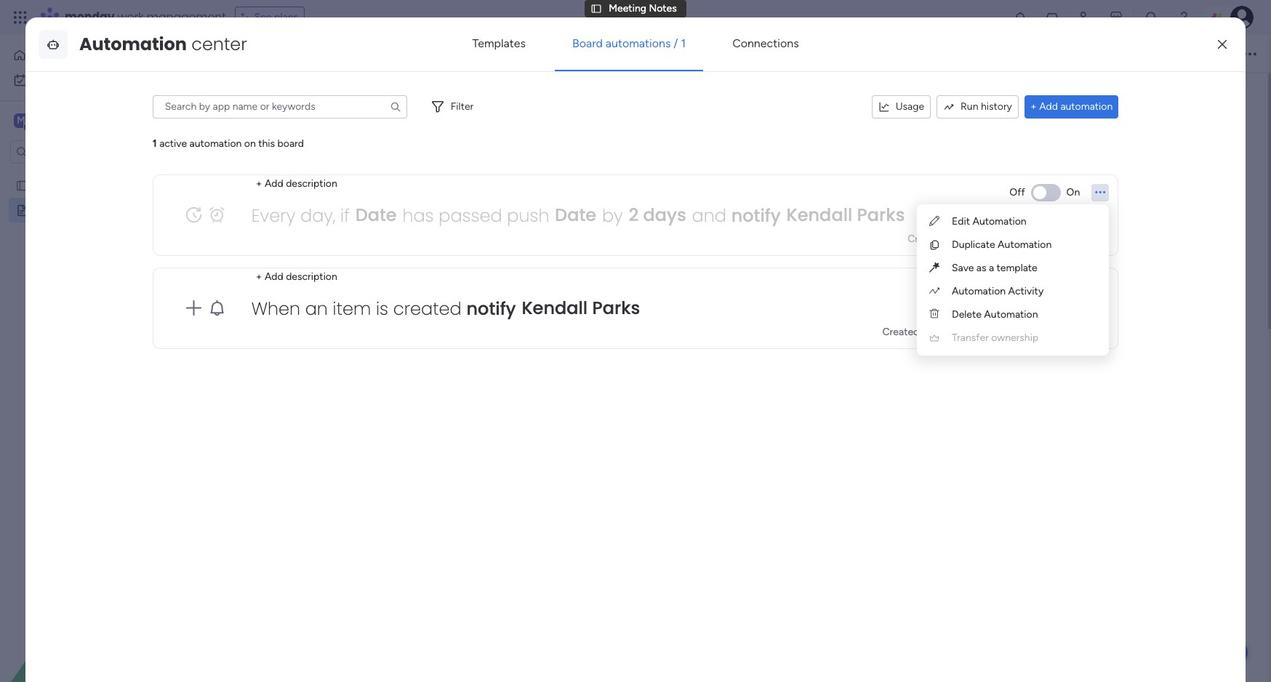 Task type: vqa. For each thing, say whether or not it's contained in the screenshot.
+ Add description
yes



Task type: locate. For each thing, give the bounding box(es) containing it.
transfer
[[952, 332, 989, 344]]

2 off from the top
[[1010, 279, 1026, 292]]

automation up 'template'
[[998, 239, 1052, 251]]

1 vertical spatial kendall parks
[[522, 296, 641, 320]]

1 for 1 active automation on this board
[[153, 137, 157, 150]]

1 horizontal spatial meeting
[[448, 238, 535, 266]]

lottie animation image
[[0, 536, 186, 683]]

1 vertical spatial + add description field
[[252, 269, 341, 285]]

+ up every
[[256, 177, 262, 190]]

kendall right the creator
[[506, 171, 540, 183]]

0 vertical spatial notes
[[649, 2, 677, 14]]

attendees:
[[448, 301, 506, 314]]

template
[[997, 262, 1038, 274]]

3
[[1046, 326, 1051, 338]]

· down delete automation
[[998, 326, 1001, 338]]

07, right 'updated'
[[859, 171, 874, 183]]

created down "v2 edit line" icon
[[908, 233, 945, 245]]

just
[[1071, 233, 1088, 245]]

0 horizontal spatial ·
[[998, 326, 1001, 338]]

2 vertical spatial +
[[256, 271, 262, 283]]

None search field
[[153, 95, 407, 119]]

0 vertical spatial of
[[534, 301, 545, 314]]

updated
[[1029, 233, 1068, 245], [1003, 326, 1043, 338]]

0 horizontal spatial work
[[50, 73, 72, 86]]

1 vertical spatial +
[[256, 177, 262, 190]]

created for kendall parks
[[883, 326, 920, 338]]

07, up days
[[666, 171, 681, 183]]

public board image
[[15, 178, 29, 192], [15, 203, 29, 217]]

1 horizontal spatial meeting notes
[[448, 238, 605, 266]]

date right if
[[356, 203, 397, 227]]

2024, left the 15:52
[[877, 171, 904, 183]]

now
[[1090, 233, 1110, 245]]

date
[[356, 203, 397, 227], [555, 203, 597, 227]]

1 vertical spatial public board image
[[15, 203, 29, 217]]

2 horizontal spatial notes
[[649, 2, 677, 14]]

by down v2 delete line 'image' in the right of the page
[[922, 326, 934, 338]]

2 vertical spatial by
[[922, 326, 934, 338]]

1 vertical spatial work
[[50, 73, 72, 86]]

notify right and
[[732, 204, 781, 228]]

v2 edit line image
[[930, 215, 940, 228]]

v2 ellipsis image
[[1244, 44, 1257, 63]]

0 horizontal spatial kendall parks
[[522, 296, 641, 320]]

3 2 image from the top
[[482, 568, 487, 572]]

1 description from the top
[[286, 177, 337, 190]]

+ for push
[[256, 177, 262, 190]]

kendall parks
[[787, 203, 906, 227], [522, 296, 641, 320]]

workspace image
[[14, 113, 28, 129]]

automation down monday work management
[[79, 32, 187, 56]]

add for push
[[265, 177, 284, 190]]

v2 activity no border image
[[930, 285, 940, 298]]

0 vertical spatial description
[[286, 177, 337, 190]]

kendall parks down last updated mar 07, 2024, 15:52
[[787, 203, 906, 227]]

0 vertical spatial automation
[[1061, 100, 1113, 113]]

0 vertical spatial updated
[[1029, 233, 1068, 245]]

0 vertical spatial + add description field
[[252, 176, 341, 192]]

1 left review
[[466, 344, 471, 358]]

ownership
[[992, 332, 1039, 344]]

kendall down delete
[[936, 326, 969, 338]]

on
[[1067, 186, 1081, 199]]

0 horizontal spatial meeting notes
[[34, 204, 102, 216]]

kendall parks up website
[[522, 296, 641, 320]]

1 vertical spatial by
[[948, 233, 959, 245]]

automation
[[1061, 100, 1113, 113], [190, 137, 242, 150]]

select product image
[[13, 10, 28, 25]]

parks
[[543, 171, 568, 183], [858, 203, 906, 227], [997, 233, 1021, 245], [593, 296, 641, 320], [972, 326, 996, 338]]

1 vertical spatial off
[[1010, 279, 1026, 292]]

automation up created by kendall parks · updated 3 minutes ago
[[985, 309, 1039, 321]]

by
[[602, 204, 623, 228], [948, 233, 959, 245], [922, 326, 934, 338]]

home option
[[9, 44, 177, 67]]

1
[[681, 36, 686, 50], [153, 137, 157, 150], [466, 344, 471, 358]]

0 vertical spatial meeting notes
[[609, 2, 677, 14]]

run
[[961, 100, 979, 113]]

0 vertical spatial notify
[[732, 204, 781, 228]]

templates
[[473, 36, 526, 50]]

2 date from the left
[[555, 203, 597, 227]]

creator
[[469, 171, 503, 183]]

updated left 3
[[1003, 326, 1043, 338]]

is
[[376, 297, 389, 321]]

updated for kendall parks
[[1003, 326, 1043, 338]]

mention image
[[628, 46, 643, 61]]

description up 'an'
[[286, 271, 337, 283]]

2 description from the top
[[286, 271, 337, 283]]

by left 2
[[602, 204, 623, 228]]

add up every
[[265, 177, 284, 190]]

1 2 image from the top
[[482, 480, 487, 485]]

1 horizontal spatial mar
[[839, 171, 857, 183]]

description for every day, if
[[286, 177, 337, 190]]

by for kendall parks
[[922, 326, 934, 338]]

parks down last updated mar 07, 2024, 15:52
[[858, 203, 906, 227]]

0 vertical spatial kendall parks
[[787, 203, 906, 227]]

0 vertical spatial + add description
[[256, 177, 337, 190]]

1 horizontal spatial automation
[[1061, 100, 1113, 113]]

see plans button
[[235, 7, 305, 28]]

automation up created by kendall parks · updated just now
[[973, 215, 1027, 228]]

numbered list image
[[525, 47, 538, 60]]

see plans
[[254, 11, 298, 23]]

2 vertical spatial add
[[265, 271, 284, 283]]

description for when an item is created
[[286, 271, 337, 283]]

mar right 'updated'
[[839, 171, 857, 183]]

work inside option
[[50, 73, 72, 86]]

v2 delete line image
[[930, 309, 940, 321]]

1 vertical spatial ·
[[998, 326, 1001, 338]]

2 horizontal spatial meeting
[[609, 2, 647, 14]]

1 right / in the right top of the page
[[681, 36, 686, 50]]

edit
[[952, 215, 971, 228]]

2 + add description from the top
[[256, 271, 337, 283]]

1 vertical spatial add
[[265, 177, 284, 190]]

automation down the as
[[952, 285, 1006, 298]]

of right review
[[524, 344, 535, 358]]

save as a template
[[952, 262, 1038, 274]]

2 image
[[482, 502, 487, 506], [482, 524, 487, 528], [482, 568, 487, 572], [482, 627, 487, 632]]

option
[[0, 172, 186, 175]]

automation inside button
[[1061, 100, 1113, 113]]

1 vertical spatial 2 image
[[482, 605, 487, 610]]

last updated mar 07, 2024, 15:52
[[777, 171, 932, 183]]

duplicate
[[952, 239, 996, 251]]

1 date from the left
[[356, 203, 397, 227]]

add
[[1040, 100, 1059, 113], [265, 177, 284, 190], [265, 271, 284, 283]]

1 horizontal spatial 1
[[466, 344, 471, 358]]

1 active automation on this board
[[153, 137, 304, 150]]

push
[[507, 204, 550, 228]]

+ Add description field
[[252, 176, 341, 192], [252, 269, 341, 285]]

updated left just
[[1029, 233, 1068, 245]]

0 horizontal spatial notify
[[467, 297, 516, 321]]

m
[[17, 114, 25, 127]]

2 image
[[482, 480, 487, 485], [482, 605, 487, 610]]

0 vertical spatial by
[[602, 204, 623, 228]]

1 07, from the left
[[666, 171, 681, 183]]

1 + add description field from the top
[[252, 176, 341, 192]]

2 horizontal spatial 1
[[681, 36, 686, 50]]

1 horizontal spatial 07,
[[859, 171, 874, 183]]

2 2 image from the top
[[482, 524, 487, 528]]

2 horizontal spatial by
[[948, 233, 959, 245]]

on
[[244, 137, 256, 150]]

0 vertical spatial add
[[1040, 100, 1059, 113]]

v2 ellipsis image
[[1096, 189, 1106, 205]]

search image
[[390, 101, 401, 113]]

+ add description up day,
[[256, 177, 337, 190]]

0 vertical spatial 1
[[681, 36, 686, 50]]

0 horizontal spatial mar
[[645, 171, 664, 183]]

0 horizontal spatial automation
[[190, 137, 242, 150]]

0 vertical spatial ·
[[1023, 233, 1026, 245]]

workspace
[[62, 114, 119, 127]]

+ add description field up 'an'
[[252, 269, 341, 285]]

off up edit automation
[[1010, 186, 1026, 199]]

+ add description up 'an'
[[256, 271, 337, 283]]

2024,
[[683, 171, 711, 183], [877, 171, 904, 183]]

save
[[952, 262, 975, 274]]

Search by app name or keywords search field
[[153, 95, 407, 119]]

0 vertical spatial 2 image
[[482, 480, 487, 485]]

+ right history
[[1031, 100, 1037, 113]]

0 vertical spatial off
[[1010, 186, 1026, 199]]

0 horizontal spatial date
[[356, 203, 397, 227]]

1 vertical spatial of
[[524, 344, 535, 358]]

parks down edit automation
[[997, 233, 1021, 245]]

run history button
[[937, 95, 1019, 119]]

review
[[483, 344, 521, 358]]

0 vertical spatial +
[[1031, 100, 1037, 113]]

style button
[[578, 41, 614, 66]]

+ up when
[[256, 271, 262, 283]]

1 + add description from the top
[[256, 177, 337, 190]]

and
[[692, 204, 727, 228]]

board automations / 1
[[573, 36, 686, 50]]

add right history
[[1040, 100, 1059, 113]]

when
[[252, 297, 300, 321]]

updated for push
[[1029, 233, 1068, 245]]

2 vertical spatial meeting
[[448, 238, 535, 266]]

management
[[147, 9, 226, 25]]

created left transfer at right
[[883, 326, 920, 338]]

0 horizontal spatial by
[[602, 204, 623, 228]]

2 + add description field from the top
[[252, 269, 341, 285]]

2024, left "15:49" on the right
[[683, 171, 711, 183]]

2 vertical spatial created
[[883, 326, 920, 338]]

work right my
[[50, 73, 72, 86]]

kendall
[[506, 171, 540, 183], [787, 203, 853, 227], [961, 233, 994, 245], [522, 296, 588, 320], [936, 326, 969, 338]]

1 vertical spatial 1
[[153, 137, 157, 150]]

kendall parks image
[[1231, 6, 1254, 29]]

1 horizontal spatial ·
[[1023, 233, 1026, 245]]

·
[[1023, 233, 1026, 245], [998, 326, 1001, 338]]

1 horizontal spatial by
[[922, 326, 934, 338]]

search everything image
[[1145, 10, 1160, 25]]

date inside every day, if date has passed
[[356, 203, 397, 227]]

website
[[578, 344, 619, 358]]

2 public board image from the top
[[15, 203, 29, 217]]

1 horizontal spatial notify
[[732, 204, 781, 228]]

notify up review
[[467, 297, 516, 321]]

1 vertical spatial automation
[[190, 137, 242, 150]]

1 vertical spatial updated
[[1003, 326, 1043, 338]]

1 vertical spatial created
[[908, 233, 945, 245]]

work right monday
[[118, 9, 144, 25]]

1 vertical spatial description
[[286, 271, 337, 283]]

0 horizontal spatial notes
[[74, 204, 102, 216]]

1 horizontal spatial date
[[555, 203, 597, 227]]

0 horizontal spatial meeting
[[34, 204, 72, 216]]

parks down delete automation
[[972, 326, 996, 338]]

automation activity
[[952, 285, 1044, 298]]

add up when
[[265, 271, 284, 283]]

last
[[777, 171, 796, 183]]

0 vertical spatial work
[[118, 9, 144, 25]]

bulleted list image
[[500, 47, 513, 60]]

1 horizontal spatial notes
[[541, 238, 605, 266]]

history
[[982, 100, 1013, 113]]

1 horizontal spatial 2024,
[[877, 171, 904, 183]]

meeting
[[609, 2, 647, 14], [34, 204, 72, 216], [448, 238, 535, 266]]

of right [list on the top left
[[534, 301, 545, 314]]

notify
[[732, 204, 781, 228], [467, 297, 516, 321]]

1 vertical spatial meeting notes
[[34, 204, 102, 216]]

work
[[118, 9, 144, 25], [50, 73, 72, 86]]

by down 'edit'
[[948, 233, 959, 245]]

push date by 2 days and
[[507, 203, 727, 228]]

description up day,
[[286, 177, 337, 190]]

1 horizontal spatial work
[[118, 9, 144, 25]]

0 horizontal spatial 07,
[[666, 171, 681, 183]]

connections button
[[715, 26, 817, 61]]

2 vertical spatial 1
[[466, 344, 471, 358]]

· up 'template'
[[1023, 233, 1026, 245]]

1 left active
[[153, 137, 157, 150]]

0 horizontal spatial 1
[[153, 137, 157, 150]]

mar up days
[[645, 171, 664, 183]]

dynamic values image
[[652, 47, 666, 61]]

created up push date by 2 days and
[[606, 171, 643, 183]]

when an item is created
[[252, 297, 462, 321]]

off down 'template'
[[1010, 279, 1026, 292]]

0 horizontal spatial 2024,
[[683, 171, 711, 183]]

center
[[192, 32, 247, 56]]

filter button
[[428, 95, 483, 119]]

date right push
[[555, 203, 597, 227]]

transfer ownership
[[952, 332, 1039, 344]]

+ add description field for every day, if
[[252, 176, 341, 192]]

0 vertical spatial public board image
[[15, 178, 29, 192]]

+ add description field up day,
[[252, 176, 341, 192]]

of
[[534, 301, 545, 314], [524, 344, 535, 358]]

1 vertical spatial notes
[[74, 204, 102, 216]]

+ add description
[[256, 177, 337, 190], [256, 271, 337, 283]]

icon image
[[184, 205, 204, 225], [207, 205, 227, 225], [184, 299, 204, 318], [207, 299, 227, 318]]

1 vertical spatial meeting
[[34, 204, 72, 216]]

1 vertical spatial + add description
[[256, 271, 337, 283]]

a
[[990, 262, 995, 274]]

parks up push
[[543, 171, 568, 183]]



Task type: describe. For each thing, give the bounding box(es) containing it.
+ add description for when an item is created
[[256, 271, 337, 283]]

active
[[159, 137, 187, 150]]

1 inside button
[[681, 36, 686, 50]]

review of current website
[[483, 344, 619, 358]]

1 vertical spatial notify
[[467, 297, 516, 321]]

home link
[[9, 44, 177, 67]]

1 public board image from the top
[[15, 178, 29, 192]]

.
[[471, 344, 474, 358]]

2 horizontal spatial meeting notes
[[609, 2, 677, 14]]

by for push
[[948, 233, 959, 245]]

+ add automation button
[[1025, 95, 1119, 119]]

notifications image
[[1014, 10, 1028, 25]]

usage button
[[872, 95, 931, 119]]

current
[[538, 344, 575, 358]]

work for monday
[[118, 9, 144, 25]]

has
[[403, 204, 434, 228]]

1 2 image from the top
[[482, 502, 487, 506]]

magic wand image
[[930, 262, 940, 274]]

1 off from the top
[[1010, 186, 1026, 199]]

home
[[32, 49, 60, 61]]

kendall down edit automation
[[961, 233, 994, 245]]

automation for edit
[[973, 215, 1027, 228]]

every day, if date has passed
[[252, 203, 502, 228]]

date inside push date by 2 days and
[[555, 203, 597, 227]]

+ for kendall parks
[[256, 271, 262, 283]]

edit automation
[[952, 215, 1027, 228]]

minutes
[[1054, 326, 1090, 338]]

main
[[33, 114, 59, 127]]

my work option
[[9, 68, 177, 92]]

an
[[305, 297, 328, 321]]

days
[[644, 203, 687, 227]]

my
[[33, 73, 47, 86]]

0 vertical spatial created
[[606, 171, 643, 183]]

share button
[[1170, 42, 1230, 65]]

2 vertical spatial notes
[[541, 238, 605, 266]]

board automations / 1 button
[[555, 26, 704, 61]]

run history
[[961, 100, 1013, 113]]

parks up website
[[593, 296, 641, 320]]

my work
[[33, 73, 72, 86]]

connections
[[733, 36, 799, 50]]

15:52
[[907, 171, 932, 183]]

15:49
[[713, 171, 739, 183]]

automations
[[606, 36, 671, 50]]

delete automation
[[952, 309, 1039, 321]]

1 horizontal spatial kendall parks
[[787, 203, 906, 227]]

help image
[[1177, 10, 1192, 25]]

· for push
[[1023, 233, 1026, 245]]

board
[[573, 36, 603, 50]]

attendees]
[[548, 301, 606, 314]]

2 2024, from the left
[[877, 171, 904, 183]]

style
[[585, 47, 608, 60]]

kendall down 'updated'
[[787, 203, 853, 227]]

every
[[252, 204, 296, 228]]

my work link
[[9, 68, 177, 92]]

activity
[[1009, 285, 1044, 298]]

filter
[[451, 100, 474, 113]]

meeting inside meeting notes list box
[[34, 204, 72, 216]]

delete
[[952, 309, 982, 321]]

creator kendall parks
[[469, 171, 568, 183]]

duplicate automation
[[952, 239, 1052, 251]]

work for my
[[50, 73, 72, 86]]

created by kendall parks · updated just now
[[908, 233, 1110, 245]]

monday marketplace image
[[1110, 10, 1124, 25]]

1 for 1 .
[[466, 344, 471, 358]]

· for kendall parks
[[998, 326, 1001, 338]]

meeting notes inside list box
[[34, 204, 102, 216]]

+ inside + add automation button
[[1031, 100, 1037, 113]]

2
[[629, 203, 639, 227]]

automation for duplicate
[[998, 239, 1052, 251]]

2 2 image from the top
[[482, 605, 487, 610]]

plans
[[274, 11, 298, 23]]

passed
[[439, 204, 502, 228]]

2 mar from the left
[[839, 171, 857, 183]]

attendees: [list of attendees]
[[448, 301, 606, 314]]

1 2024, from the left
[[683, 171, 711, 183]]

ago
[[1093, 326, 1110, 338]]

if
[[341, 204, 350, 228]]

[list
[[508, 301, 531, 314]]

templates button
[[455, 26, 543, 61]]

created mar 07, 2024, 15:49
[[606, 171, 739, 183]]

+ add automation
[[1031, 100, 1113, 113]]

workspace selection element
[[14, 112, 122, 131]]

invite members image
[[1078, 10, 1092, 25]]

automation for add
[[1061, 100, 1113, 113]]

add for kendall parks
[[265, 271, 284, 283]]

notes inside meeting notes list box
[[74, 204, 102, 216]]

day,
[[301, 204, 336, 228]]

monday
[[65, 9, 115, 25]]

created by kendall parks · updated 3 minutes ago
[[883, 326, 1110, 338]]

meeting notes list box
[[0, 170, 186, 419]]

main workspace
[[33, 114, 119, 127]]

transfer ownership menu item
[[929, 330, 1098, 347]]

automation for delete
[[985, 309, 1039, 321]]

monday work management
[[65, 9, 226, 25]]

+ add description for every day, if
[[256, 177, 337, 190]]

0 vertical spatial meeting
[[609, 2, 647, 14]]

this
[[258, 137, 275, 150]]

automation center
[[79, 32, 247, 56]]

created
[[393, 297, 462, 321]]

lottie animation element
[[0, 536, 186, 683]]

see
[[254, 11, 272, 23]]

automation for active
[[190, 137, 242, 150]]

updated
[[798, 171, 836, 183]]

1 mar from the left
[[645, 171, 664, 183]]

2 07, from the left
[[859, 171, 874, 183]]

item
[[333, 297, 371, 321]]

usage
[[896, 100, 925, 113]]

+ add description field for when an item is created
[[252, 269, 341, 285]]

as
[[977, 262, 987, 274]]

by inside push date by 2 days and
[[602, 204, 623, 228]]

kendall up current
[[522, 296, 588, 320]]

2 vertical spatial meeting notes
[[448, 238, 605, 266]]

1 .
[[466, 344, 474, 358]]

4 2 image from the top
[[482, 627, 487, 632]]

created for push
[[908, 233, 945, 245]]

add inside + add automation button
[[1040, 100, 1059, 113]]

update feed image
[[1046, 10, 1060, 25]]



